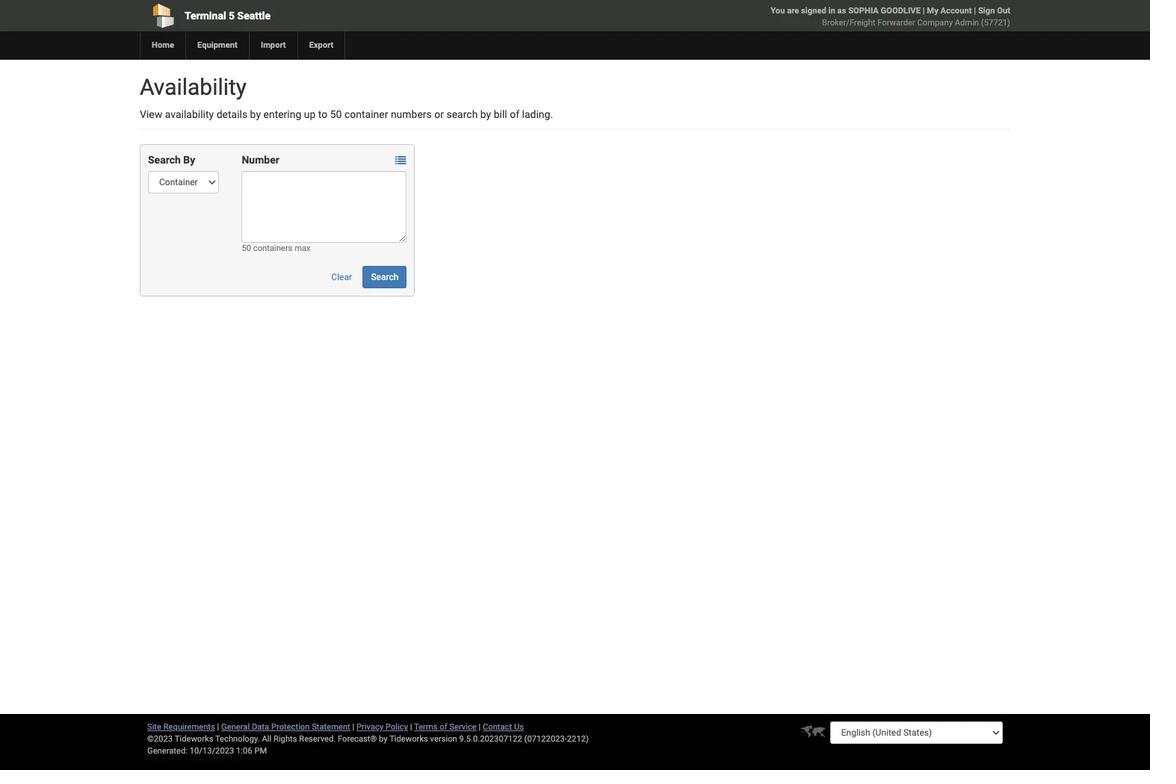 Task type: describe. For each thing, give the bounding box(es) containing it.
equipment
[[197, 40, 238, 50]]

5
[[229, 10, 235, 22]]

rights
[[273, 735, 297, 744]]

you
[[771, 6, 785, 16]]

site requirements link
[[147, 723, 215, 732]]

containers
[[253, 244, 292, 253]]

view availability details by entering up to 50 container numbers or search by bill of lading.
[[140, 108, 553, 120]]

search for search by
[[148, 154, 181, 166]]

| up forecast®
[[352, 723, 354, 732]]

©2023 tideworks
[[147, 735, 213, 744]]

0 horizontal spatial by
[[250, 108, 261, 120]]

clear button
[[323, 266, 360, 288]]

contact us link
[[483, 723, 524, 732]]

details
[[216, 108, 247, 120]]

search by
[[148, 154, 195, 166]]

terminal 5 seattle
[[185, 10, 271, 22]]

(57721)
[[981, 18, 1010, 28]]

terminal 5 seattle link
[[140, 0, 489, 31]]

home
[[152, 40, 174, 50]]

1 horizontal spatial 50
[[330, 108, 342, 120]]

sign out link
[[978, 6, 1010, 16]]

general
[[221, 723, 250, 732]]

by inside site requirements | general data protection statement | privacy policy | terms of service | contact us ©2023 tideworks technology. all rights reserved. forecast® by tideworks version 9.5.0.202307122 (07122023-2212) generated: 10/13/2023 1:06 pm
[[379, 735, 388, 744]]

goodlive
[[881, 6, 921, 16]]

search for search
[[371, 272, 399, 282]]

company
[[917, 18, 953, 28]]

export link
[[297, 31, 345, 60]]

requirements
[[163, 723, 215, 732]]

| left sign
[[974, 6, 976, 16]]

0 horizontal spatial 50
[[242, 244, 251, 253]]

of inside site requirements | general data protection statement | privacy policy | terms of service | contact us ©2023 tideworks technology. all rights reserved. forecast® by tideworks version 9.5.0.202307122 (07122023-2212) generated: 10/13/2023 1:06 pm
[[440, 723, 447, 732]]

account
[[941, 6, 972, 16]]

(07122023-
[[524, 735, 567, 744]]

numbers
[[391, 108, 432, 120]]

| left my
[[923, 6, 925, 16]]

forecast®
[[338, 735, 377, 744]]

are
[[787, 6, 799, 16]]

admin
[[955, 18, 979, 28]]

out
[[997, 6, 1010, 16]]

forwarder
[[877, 18, 915, 28]]

1 horizontal spatial of
[[510, 108, 519, 120]]

Number text field
[[242, 171, 407, 243]]

1:06
[[236, 747, 252, 756]]

50 containers max
[[242, 244, 311, 253]]

you are signed in as sophia goodlive | my account | sign out broker/freight forwarder company admin (57721)
[[771, 6, 1010, 28]]

10/13/2023
[[190, 747, 234, 756]]

lading.
[[522, 108, 553, 120]]

show list image
[[396, 156, 406, 166]]



Task type: vqa. For each thing, say whether or not it's contained in the screenshot.
"current"
no



Task type: locate. For each thing, give the bounding box(es) containing it.
search left by at the top left
[[148, 154, 181, 166]]

50
[[330, 108, 342, 120], [242, 244, 251, 253]]

contact
[[483, 723, 512, 732]]

all
[[262, 735, 271, 744]]

bill
[[494, 108, 507, 120]]

2 horizontal spatial by
[[480, 108, 491, 120]]

seattle
[[237, 10, 271, 22]]

site requirements | general data protection statement | privacy policy | terms of service | contact us ©2023 tideworks technology. all rights reserved. forecast® by tideworks version 9.5.0.202307122 (07122023-2212) generated: 10/13/2023 1:06 pm
[[147, 723, 589, 756]]

equipment link
[[185, 31, 249, 60]]

protection
[[271, 723, 310, 732]]

terms
[[414, 723, 438, 732]]

9.5.0.202307122
[[459, 735, 522, 744]]

import link
[[249, 31, 297, 60]]

0 vertical spatial 50
[[330, 108, 342, 120]]

version
[[430, 735, 457, 744]]

view
[[140, 108, 162, 120]]

| up 9.5.0.202307122
[[479, 723, 481, 732]]

up
[[304, 108, 316, 120]]

1 horizontal spatial by
[[379, 735, 388, 744]]

statement
[[312, 723, 350, 732]]

search
[[446, 108, 478, 120]]

search
[[148, 154, 181, 166], [371, 272, 399, 282]]

by left the bill
[[480, 108, 491, 120]]

as
[[837, 6, 846, 16]]

search button
[[363, 266, 407, 288]]

my account link
[[927, 6, 972, 16]]

of
[[510, 108, 519, 120], [440, 723, 447, 732]]

my
[[927, 6, 938, 16]]

us
[[514, 723, 524, 732]]

|
[[923, 6, 925, 16], [974, 6, 976, 16], [217, 723, 219, 732], [352, 723, 354, 732], [410, 723, 412, 732], [479, 723, 481, 732]]

to
[[318, 108, 328, 120]]

home link
[[140, 31, 185, 60]]

by down privacy policy link at the bottom left of the page
[[379, 735, 388, 744]]

data
[[252, 723, 269, 732]]

2212)
[[567, 735, 589, 744]]

0 horizontal spatial of
[[440, 723, 447, 732]]

50 right the to
[[330, 108, 342, 120]]

export
[[309, 40, 334, 50]]

search right clear
[[371, 272, 399, 282]]

clear
[[331, 272, 352, 282]]

max
[[295, 244, 311, 253]]

policy
[[386, 723, 408, 732]]

1 vertical spatial search
[[371, 272, 399, 282]]

availability
[[165, 108, 214, 120]]

container
[[344, 108, 388, 120]]

of right the bill
[[510, 108, 519, 120]]

by
[[250, 108, 261, 120], [480, 108, 491, 120], [379, 735, 388, 744]]

service
[[449, 723, 477, 732]]

1 vertical spatial of
[[440, 723, 447, 732]]

of up "version"
[[440, 723, 447, 732]]

terms of service link
[[414, 723, 477, 732]]

sophia
[[848, 6, 879, 16]]

import
[[261, 40, 286, 50]]

availability
[[140, 74, 247, 100]]

terminal
[[185, 10, 226, 22]]

signed
[[801, 6, 826, 16]]

site
[[147, 723, 161, 732]]

tideworks
[[389, 735, 428, 744]]

0 vertical spatial search
[[148, 154, 181, 166]]

number
[[242, 154, 279, 166]]

by
[[183, 154, 195, 166]]

or
[[434, 108, 444, 120]]

by right details
[[250, 108, 261, 120]]

| up tideworks
[[410, 723, 412, 732]]

entering
[[263, 108, 301, 120]]

1 horizontal spatial search
[[371, 272, 399, 282]]

| left the general
[[217, 723, 219, 732]]

technology.
[[215, 735, 260, 744]]

privacy
[[356, 723, 384, 732]]

0 horizontal spatial search
[[148, 154, 181, 166]]

1 vertical spatial 50
[[242, 244, 251, 253]]

0 vertical spatial of
[[510, 108, 519, 120]]

50 left containers
[[242, 244, 251, 253]]

sign
[[978, 6, 995, 16]]

privacy policy link
[[356, 723, 408, 732]]

generated:
[[147, 747, 188, 756]]

general data protection statement link
[[221, 723, 350, 732]]

pm
[[254, 747, 267, 756]]

in
[[828, 6, 835, 16]]

broker/freight
[[822, 18, 875, 28]]

reserved.
[[299, 735, 336, 744]]

search inside button
[[371, 272, 399, 282]]



